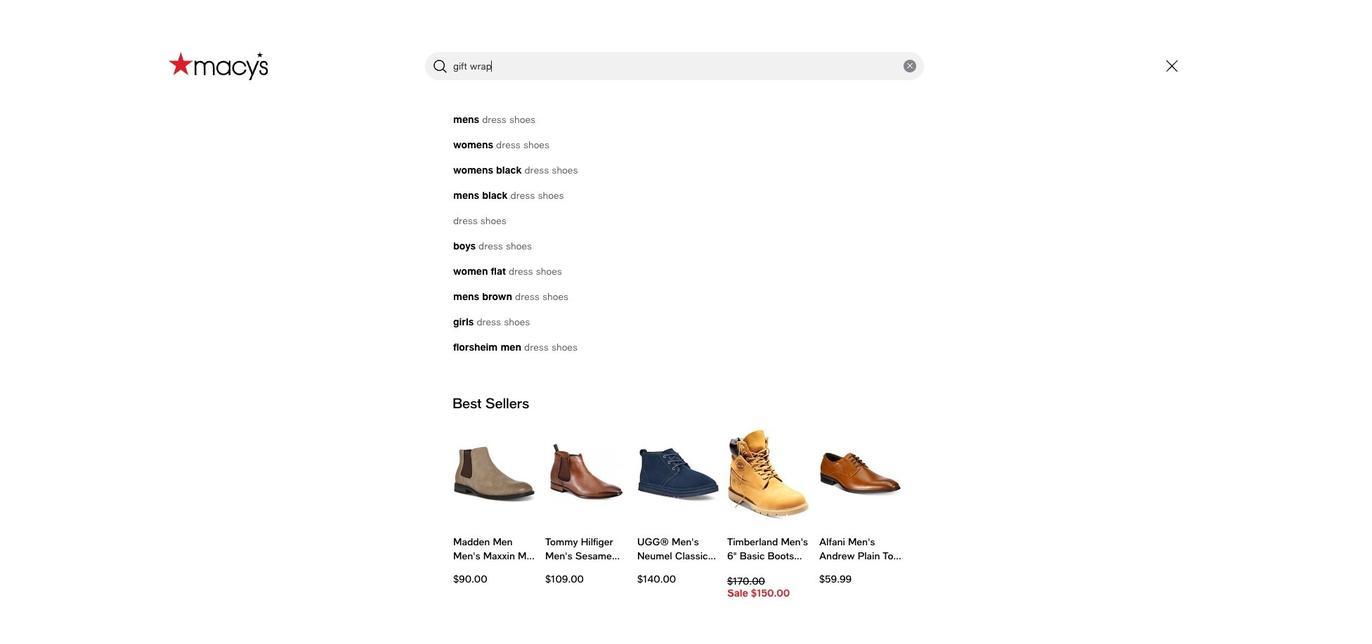 Task type: vqa. For each thing, say whether or not it's contained in the screenshot.
ADVERTISEMENT ELEMENT
yes



Task type: locate. For each thing, give the bounding box(es) containing it.
click to clear this textbox image
[[904, 60, 916, 72]]

search large image
[[431, 58, 448, 74]]



Task type: describe. For each thing, give the bounding box(es) containing it.
Search text field
[[425, 52, 924, 80]]

advertisement element
[[169, 196, 1181, 323]]



